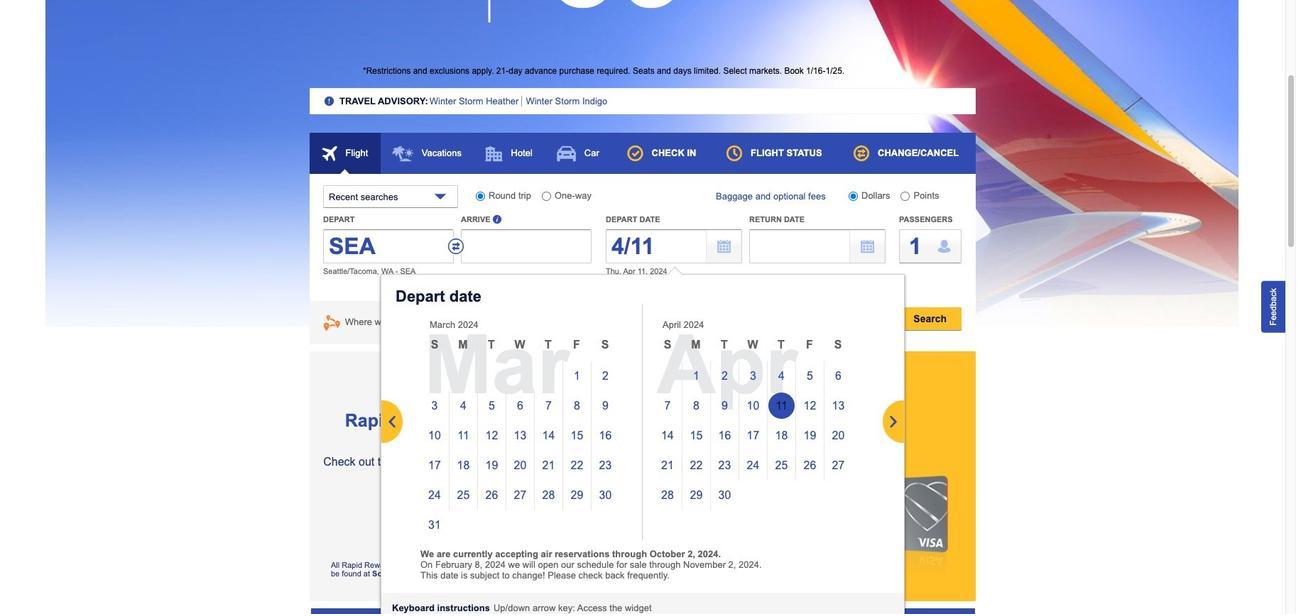 Task type: describe. For each thing, give the bounding box(es) containing it.
sunday cell for monday cell related to 1st saturday cell from the right
[[654, 332, 682, 362]]

1 saturday cell from the left
[[591, 332, 620, 362]]

Recent searches text field
[[323, 185, 458, 208]]

friday cell for first saturday cell from left
[[563, 332, 591, 362]]

tuesday cell for monday cell for first saturday cell from left
[[477, 332, 506, 362]]

wanna get away sale logo image
[[363, 0, 491, 23]]

wednesday cell for monday cell related to 1st saturday cell from the right
[[739, 332, 767, 362]]

2 saturday cell from the left
[[824, 332, 853, 362]]

Passengers count. Opens flyout. text field
[[899, 229, 962, 264]]

friday cell for 1st saturday cell from the right
[[796, 332, 824, 362]]



Task type: locate. For each thing, give the bounding box(es) containing it.
None radio
[[476, 192, 485, 201], [542, 192, 551, 201], [901, 192, 910, 201], [476, 192, 485, 201], [542, 192, 551, 201], [901, 192, 910, 201]]

Return date in mm/dd/yyyy format, valid dates from Apr 11, 2024 to Oct 2, 2024. To use a date picker press the down arrow. text field
[[750, 229, 886, 264]]

1 tuesday cell from the left
[[477, 332, 506, 362]]

1 horizontal spatial saturday cell
[[824, 332, 853, 362]]

1 sunday cell from the left
[[421, 332, 449, 362]]

thursday cell for friday cell for 1st saturday cell from the right
[[767, 332, 796, 362]]

0 horizontal spatial friday cell
[[563, 332, 591, 362]]

thursday cell
[[534, 332, 563, 362], [767, 332, 796, 362]]

monday cell
[[449, 332, 477, 362], [682, 332, 710, 362]]

1 horizontal spatial monday cell
[[682, 332, 710, 362]]

None radio
[[849, 192, 858, 201]]

1 wednesday cell from the left
[[506, 332, 534, 362]]

Depart Date in mm/dd/yyyy format, valid dates from Jan 16, 2024 to Oct 2, 2024. To use a date picker press the down arrow. text field
[[606, 229, 742, 264]]

2 sunday cell from the left
[[654, 332, 682, 362]]

0 horizontal spatial wednesday cell
[[506, 332, 534, 362]]

wednesday cell
[[506, 332, 534, 362], [739, 332, 767, 362]]

1 horizontal spatial thursday cell
[[767, 332, 796, 362]]

2 friday cell from the left
[[796, 332, 824, 362]]

2 monday cell from the left
[[682, 332, 710, 362]]

wednesday cell for monday cell for first saturday cell from left
[[506, 332, 534, 362]]

friday cell
[[563, 332, 591, 362], [796, 332, 824, 362]]

monday cell for first saturday cell from left
[[449, 332, 477, 362]]

0 horizontal spatial tuesday cell
[[477, 332, 506, 362]]

1 horizontal spatial friday cell
[[796, 332, 824, 362]]

2 wednesday cell from the left
[[739, 332, 767, 362]]

0 horizontal spatial sunday cell
[[421, 332, 449, 362]]

0 horizontal spatial thursday cell
[[534, 332, 563, 362]]

0 horizontal spatial saturday cell
[[591, 332, 620, 362]]

sunday cell for monday cell for first saturday cell from left
[[421, 332, 449, 362]]

1 monday cell from the left
[[449, 332, 477, 362]]

1 horizontal spatial tuesday cell
[[710, 332, 739, 362]]

tuesday cell
[[477, 332, 506, 362], [710, 332, 739, 362]]

sunday cell
[[421, 332, 449, 362], [654, 332, 682, 362]]

2 thursday cell from the left
[[767, 332, 796, 362]]

monday cell for 1st saturday cell from the right
[[682, 332, 710, 362]]

saturday cell
[[591, 332, 620, 362], [824, 332, 853, 362]]

0 horizontal spatial monday cell
[[449, 332, 477, 362]]

None text field
[[323, 229, 454, 264], [461, 229, 592, 264], [323, 229, 454, 264], [461, 229, 592, 264]]

tab list
[[310, 133, 976, 190]]

tuesday cell for monday cell related to 1st saturday cell from the right
[[710, 332, 739, 362]]

2 tuesday cell from the left
[[710, 332, 739, 362]]

thursday cell for friday cell associated with first saturday cell from left
[[534, 332, 563, 362]]

1 horizontal spatial wednesday cell
[[739, 332, 767, 362]]

1 thursday cell from the left
[[534, 332, 563, 362]]

1 friday cell from the left
[[563, 332, 591, 362]]

1 horizontal spatial sunday cell
[[654, 332, 682, 362]]



Task type: vqa. For each thing, say whether or not it's contained in the screenshot.
menu bar
no



